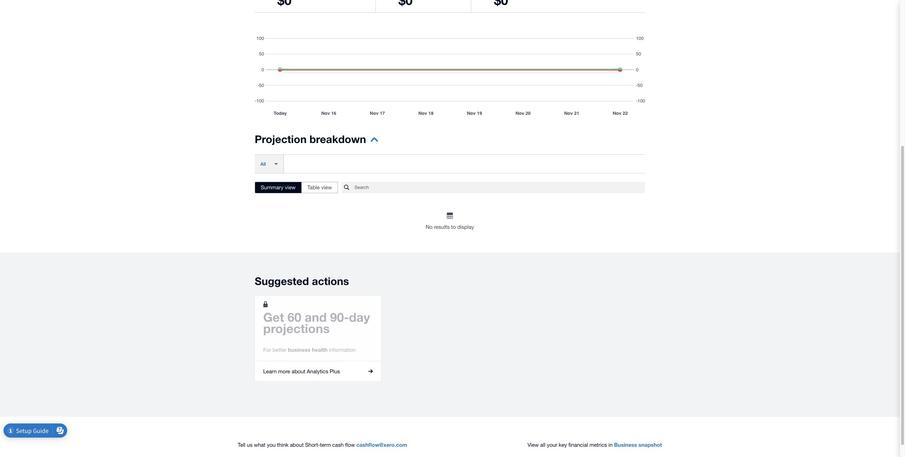 Task type: locate. For each thing, give the bounding box(es) containing it.
get
[[263, 310, 284, 325]]

view right summary
[[285, 185, 296, 191]]

all button
[[255, 155, 284, 173]]

cashflow@xero.com link
[[357, 442, 408, 449]]

about right the 'think' at the left bottom
[[290, 443, 304, 449]]

about inside tell us what you think about short-term cash flow cashflow@xero.com
[[290, 443, 304, 449]]

2 view from the left
[[321, 185, 332, 191]]

what
[[254, 443, 266, 449]]

plus
[[330, 369, 340, 375]]

short-
[[305, 443, 320, 449]]

table
[[308, 185, 320, 191]]

learn more about analytics plus
[[263, 369, 340, 375]]

projection
[[255, 133, 307, 146]]

view
[[285, 185, 296, 191], [321, 185, 332, 191]]

you
[[267, 443, 276, 449]]

suggested
[[255, 275, 309, 288]]

no results to display
[[426, 224, 474, 230]]

summary
[[261, 185, 284, 191]]

90-
[[330, 310, 349, 325]]

projection breakdown view option group
[[255, 182, 338, 194]]

view right "table"
[[321, 185, 332, 191]]

about right more
[[292, 369, 306, 375]]

60
[[288, 310, 301, 325]]

in
[[609, 443, 613, 449]]

view
[[528, 443, 539, 449]]

cash
[[333, 443, 344, 449]]

about
[[292, 369, 306, 375], [290, 443, 304, 449]]

1 vertical spatial about
[[290, 443, 304, 449]]

suggested actions
[[255, 275, 349, 288]]

and
[[305, 310, 327, 325]]

business snapshot link
[[615, 442, 662, 449]]

tell
[[238, 443, 246, 449]]

0 vertical spatial about
[[292, 369, 306, 375]]

snapshot
[[639, 442, 662, 449]]

results
[[434, 224, 450, 230]]

1 view from the left
[[285, 185, 296, 191]]

1 horizontal spatial view
[[321, 185, 332, 191]]

view for summary view
[[285, 185, 296, 191]]

0 horizontal spatial view
[[285, 185, 296, 191]]

information
[[329, 347, 356, 353]]

to
[[451, 224, 456, 230]]

all
[[261, 161, 266, 167]]



Task type: vqa. For each thing, say whether or not it's contained in the screenshot.
INTRO BANNER BODY element
no



Task type: describe. For each thing, give the bounding box(es) containing it.
breakdown
[[310, 133, 366, 146]]

actions
[[312, 275, 349, 288]]

Search for a document search field
[[355, 182, 646, 194]]

business
[[288, 347, 311, 353]]

projection breakdown
[[255, 133, 366, 146]]

health
[[312, 347, 328, 353]]

all
[[541, 443, 546, 449]]

for
[[263, 347, 271, 353]]

analytics
[[307, 369, 328, 375]]

term
[[320, 443, 331, 449]]

think
[[277, 443, 289, 449]]

projections
[[263, 322, 330, 336]]

learn more about analytics plus button
[[255, 362, 381, 382]]

get 60 and 90-day projections
[[263, 310, 370, 336]]

for better business health information
[[263, 347, 356, 353]]

flow
[[345, 443, 355, 449]]

tell us what you think about short-term cash flow cashflow@xero.com
[[238, 442, 408, 449]]

no
[[426, 224, 433, 230]]

view for table view
[[321, 185, 332, 191]]

projection breakdown button
[[255, 133, 378, 150]]

table view
[[308, 185, 332, 191]]

financial
[[569, 443, 589, 449]]

view all your key financial metrics in business snapshot
[[528, 442, 662, 449]]

us
[[247, 443, 253, 449]]

your
[[547, 443, 558, 449]]

cashflow@xero.com
[[357, 442, 408, 449]]

more
[[278, 369, 290, 375]]

summary view
[[261, 185, 296, 191]]

metrics
[[590, 443, 607, 449]]

key
[[559, 443, 567, 449]]

day
[[349, 310, 370, 325]]

better
[[273, 347, 287, 353]]

learn
[[263, 369, 277, 375]]

about inside button
[[292, 369, 306, 375]]

business
[[615, 442, 638, 449]]

display
[[458, 224, 474, 230]]



